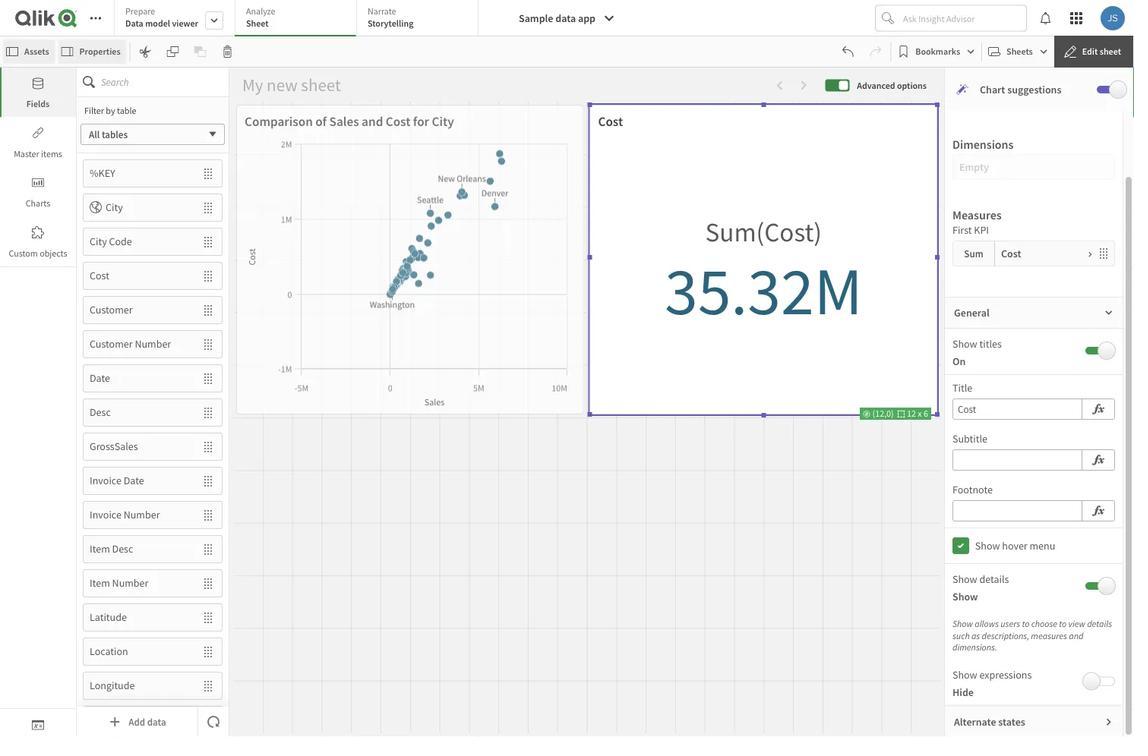 Task type: locate. For each thing, give the bounding box(es) containing it.
1 horizontal spatial to
[[1060, 618, 1067, 630]]

charts button
[[0, 167, 76, 217]]

narrate storytelling
[[368, 5, 414, 29]]

city code
[[90, 235, 132, 249]]

1 horizontal spatial data
[[556, 11, 576, 25]]

comparison of sales and cost for city application
[[236, 105, 584, 415]]

4 move image from the top
[[195, 468, 222, 494]]

show inside show expressions hide
[[953, 668, 978, 682]]

properties
[[79, 46, 121, 57]]

master
[[14, 148, 39, 160]]

open expression editor image
[[1092, 400, 1106, 418], [1092, 451, 1106, 469]]

of
[[316, 113, 327, 130]]

comparison
[[245, 113, 313, 130]]

and
[[362, 113, 383, 130], [1069, 630, 1084, 642]]

customer number
[[90, 337, 171, 351]]

move image for item desc
[[195, 537, 222, 563]]

1 horizontal spatial date
[[124, 474, 144, 488]]

0 vertical spatial invoice
[[90, 474, 121, 488]]

move image for grosssales
[[195, 434, 222, 460]]

desc up grosssales
[[90, 406, 111, 420]]

move image for %key
[[195, 161, 222, 187]]

None text field
[[953, 399, 1083, 420]]

number
[[135, 337, 171, 351], [124, 508, 160, 522], [112, 577, 148, 591]]

date down the customer number on the left top of the page
[[90, 372, 110, 385]]

tab list containing prepare
[[114, 0, 484, 38]]

2 to from the left
[[1060, 618, 1067, 630]]

storytelling
[[368, 17, 414, 29]]

suggestions
[[1008, 83, 1062, 97]]

city up city code
[[106, 201, 123, 214]]

city right for
[[432, 113, 454, 130]]

move image for cost
[[195, 263, 222, 289]]

2 open expression editor image from the top
[[1092, 451, 1106, 469]]

2 item from the top
[[90, 577, 110, 591]]

7 move image from the top
[[195, 605, 222, 631]]

data left app at the top right of the page
[[556, 11, 576, 25]]

invoice date
[[90, 474, 144, 488]]

titles
[[980, 337, 1002, 351]]

6 move image from the top
[[195, 537, 222, 563]]

0 vertical spatial data
[[556, 11, 576, 25]]

chart
[[980, 83, 1006, 97]]

desc down invoice number at the bottom
[[112, 543, 133, 556]]

items
[[41, 148, 62, 160]]

item up latitude
[[90, 577, 110, 591]]

custom objects
[[9, 247, 67, 259]]

descriptions,
[[982, 630, 1030, 642]]

move image for location
[[195, 639, 222, 665]]

move image for latitude
[[195, 605, 222, 631]]

model
[[145, 17, 170, 29]]

0 vertical spatial date
[[90, 372, 110, 385]]

details right view
[[1088, 618, 1112, 630]]

data for add
[[147, 716, 166, 729]]

9 move image from the top
[[195, 674, 222, 699]]

1 vertical spatial number
[[124, 508, 160, 522]]

sample data app
[[519, 11, 596, 25]]

and right sales
[[362, 113, 383, 130]]

move image
[[195, 161, 222, 187], [195, 229, 222, 255], [195, 400, 222, 426], [195, 468, 222, 494], [195, 503, 222, 528], [195, 537, 222, 563], [195, 605, 222, 631], [195, 639, 222, 665], [195, 674, 222, 699]]

show
[[953, 337, 978, 351], [976, 539, 1000, 553], [953, 573, 978, 586], [953, 590, 978, 604], [953, 618, 973, 630], [953, 668, 978, 682]]

invoice
[[90, 474, 121, 488], [90, 508, 121, 522]]

item
[[90, 543, 110, 556], [90, 577, 110, 591]]

details inside show allows users to choose to view details such as descriptions, measures and dimensions.
[[1088, 618, 1112, 630]]

0 vertical spatial city
[[432, 113, 454, 130]]

2 move image from the top
[[195, 229, 222, 255]]

date up invoice number at the bottom
[[124, 474, 144, 488]]

0 horizontal spatial to
[[1022, 618, 1030, 630]]

2 vertical spatial number
[[112, 577, 148, 591]]

invoice up item desc
[[90, 508, 121, 522]]

1 vertical spatial desc
[[112, 543, 133, 556]]

0 vertical spatial number
[[135, 337, 171, 351]]

alternate states
[[954, 715, 1026, 729]]

0 vertical spatial details
[[980, 573, 1009, 586]]

data
[[556, 11, 576, 25], [147, 716, 166, 729]]

fields button
[[0, 68, 76, 117]]

details down hover at the bottom of the page
[[980, 573, 1009, 586]]

1 customer from the top
[[90, 303, 133, 317]]

1 vertical spatial date
[[124, 474, 144, 488]]

1 vertical spatial city
[[106, 201, 123, 214]]

1 vertical spatial details
[[1088, 618, 1112, 630]]

customer
[[90, 303, 133, 317], [90, 337, 133, 351]]

alternate
[[954, 715, 997, 729]]

None text field
[[953, 449, 1083, 471], [953, 500, 1083, 522], [953, 449, 1083, 471], [953, 500, 1083, 522]]

location
[[90, 645, 128, 659]]

database image
[[32, 77, 44, 89]]

8 move image from the top
[[195, 639, 222, 665]]

move image for item number
[[195, 571, 222, 597]]

measures
[[953, 207, 1002, 222]]

0 vertical spatial item
[[90, 543, 110, 556]]

city for city code
[[90, 235, 107, 249]]

tab list
[[114, 0, 484, 38]]

master items
[[14, 148, 62, 160]]

3 move image from the top
[[195, 400, 222, 426]]

grosssales
[[90, 440, 138, 454]]

show allows users to choose to view details such as descriptions, measures and dimensions.
[[953, 618, 1112, 653]]

chart suggestions
[[980, 83, 1062, 97]]

move image for customer
[[195, 297, 222, 323]]

0 vertical spatial desc
[[90, 406, 111, 420]]

assets button
[[3, 40, 55, 64]]

details inside show details show
[[980, 573, 1009, 586]]

0 vertical spatial and
[[362, 113, 383, 130]]

sheets
[[1007, 46, 1033, 57]]

2 invoice from the top
[[90, 508, 121, 522]]

move image for customer number
[[195, 332, 222, 358]]

1 item from the top
[[90, 543, 110, 556]]

0 horizontal spatial details
[[980, 573, 1009, 586]]

0 vertical spatial customer
[[90, 303, 133, 317]]

show inside show titles on
[[953, 337, 978, 351]]

and right measures
[[1069, 630, 1084, 642]]

1 horizontal spatial details
[[1088, 618, 1112, 630]]

2 customer from the top
[[90, 337, 133, 351]]

first kpi
[[953, 223, 989, 237]]

number for customer number
[[135, 337, 171, 351]]

Ask Insight Advisor text field
[[900, 6, 1027, 30]]

1 vertical spatial open expression editor image
[[1092, 451, 1106, 469]]

link image
[[32, 127, 44, 139]]

sheets button
[[986, 40, 1051, 64]]

to right the users
[[1022, 618, 1030, 630]]

city left code
[[90, 235, 107, 249]]

1 vertical spatial item
[[90, 577, 110, 591]]

1 vertical spatial invoice
[[90, 508, 121, 522]]

number for item number
[[112, 577, 148, 591]]

1 vertical spatial customer
[[90, 337, 133, 351]]

1 horizontal spatial and
[[1069, 630, 1084, 642]]

effects image
[[957, 84, 969, 96]]

0 horizontal spatial and
[[362, 113, 383, 130]]

narrate
[[368, 5, 396, 17]]

item up item number
[[90, 543, 110, 556]]

data right add
[[147, 716, 166, 729]]

0 horizontal spatial desc
[[90, 406, 111, 420]]

variables image
[[32, 719, 44, 731]]

and inside show allows users to choose to view details such as descriptions, measures and dimensions.
[[1069, 630, 1084, 642]]

1 open expression editor image from the top
[[1092, 400, 1106, 418]]

longitude
[[90, 679, 135, 693]]

2 vertical spatial city
[[90, 235, 107, 249]]

empty
[[960, 160, 989, 174]]

desc
[[90, 406, 111, 420], [112, 543, 133, 556]]

1 invoice from the top
[[90, 474, 121, 488]]

move image
[[195, 195, 222, 221], [1098, 241, 1115, 266], [195, 263, 222, 289], [195, 297, 222, 323], [195, 332, 222, 358], [195, 366, 222, 392], [195, 434, 222, 460], [195, 571, 222, 597]]

%key
[[90, 166, 115, 180]]

advanced options
[[857, 79, 927, 91]]

show inside show allows users to choose to view details such as descriptions, measures and dimensions.
[[953, 618, 973, 630]]

custom
[[9, 247, 38, 259]]

allows
[[975, 618, 999, 630]]

for
[[413, 113, 429, 130]]

measures
[[1031, 630, 1068, 642]]

subtitle
[[953, 432, 988, 446]]

1 vertical spatial and
[[1069, 630, 1084, 642]]

show for show expressions hide
[[953, 668, 978, 682]]

open expression editor image for title
[[1092, 400, 1106, 418]]

sum
[[965, 247, 984, 259]]

latitude
[[90, 611, 127, 625]]

0 vertical spatial open expression editor image
[[1092, 400, 1106, 418]]

states
[[999, 715, 1026, 729]]

fields
[[26, 98, 50, 110]]

x
[[918, 408, 922, 420]]

1 move image from the top
[[195, 161, 222, 187]]

to left view
[[1060, 618, 1067, 630]]

1 to from the left
[[1022, 618, 1030, 630]]

sum(cost)
[[706, 215, 822, 248]]

0 horizontal spatial data
[[147, 716, 166, 729]]

charts
[[26, 198, 50, 209]]

open expression editor image
[[1092, 502, 1106, 520]]

1 vertical spatial data
[[147, 716, 166, 729]]

invoice down grosssales
[[90, 474, 121, 488]]

date
[[90, 372, 110, 385], [124, 474, 144, 488]]

5 move image from the top
[[195, 503, 222, 528]]



Task type: describe. For each thing, give the bounding box(es) containing it.
invoice number
[[90, 508, 160, 522]]

small image
[[1105, 308, 1114, 317]]

prepare
[[125, 5, 155, 17]]

small image
[[1105, 717, 1114, 727]]

item desc
[[90, 543, 133, 556]]

as
[[972, 630, 980, 642]]

data
[[125, 17, 143, 29]]

invoice for invoice number
[[90, 508, 121, 522]]

12 x 6
[[905, 408, 929, 420]]

add data
[[129, 716, 166, 729]]

table
[[117, 105, 136, 117]]

copy image
[[167, 46, 179, 58]]

35.32m application
[[0, 0, 1134, 738]]

kpi
[[974, 223, 989, 237]]

(12,0)
[[871, 408, 898, 420]]

show titles on
[[953, 337, 1002, 368]]

hide
[[953, 685, 974, 699]]

such
[[953, 630, 970, 642]]

edit sheet button
[[1055, 36, 1134, 68]]

custom objects button
[[0, 217, 76, 267]]

prepare data model viewer
[[125, 5, 198, 29]]

sheet
[[246, 17, 269, 29]]

6
[[924, 408, 929, 420]]

comparison of sales and cost for city
[[245, 113, 454, 130]]

show expressions hide
[[953, 668, 1032, 699]]

bookmarks
[[916, 46, 961, 57]]

data for sample
[[556, 11, 576, 25]]

0 horizontal spatial date
[[90, 372, 110, 385]]

dimensions
[[953, 136, 1014, 152]]

and inside application
[[362, 113, 383, 130]]

analyze
[[246, 5, 275, 17]]

move image for longitude
[[195, 674, 222, 699]]

arrow right image
[[1087, 242, 1093, 266]]

customer for customer
[[90, 303, 133, 317]]

edit
[[1083, 46, 1098, 57]]

sample
[[519, 11, 554, 25]]

move image for invoice date
[[195, 468, 222, 494]]

invoice for invoice date
[[90, 474, 121, 488]]

none text field inside 35.32m application
[[953, 399, 1083, 420]]

open expression editor image for subtitle
[[1092, 451, 1106, 469]]

sum button
[[953, 241, 995, 266]]

sales
[[329, 113, 359, 130]]

show for show hover menu
[[976, 539, 1000, 553]]

add
[[129, 716, 145, 729]]

refresh data in the app. all data will be reloaded from data sources, which may take some time. image
[[207, 707, 220, 738]]

title
[[953, 381, 973, 395]]

delete image
[[222, 46, 234, 58]]

sample data app button
[[510, 6, 625, 30]]

menu
[[1030, 539, 1056, 553]]

12
[[907, 408, 916, 420]]

by
[[106, 105, 115, 117]]

master items button
[[0, 117, 76, 167]]

expressions
[[980, 668, 1032, 682]]

city for city
[[106, 201, 123, 214]]

cost application
[[590, 105, 938, 415]]

puzzle image
[[32, 226, 44, 239]]

hover
[[1002, 539, 1028, 553]]

show details show
[[953, 573, 1009, 604]]

on
[[953, 354, 966, 368]]

filter
[[84, 105, 104, 117]]

number for invoice number
[[124, 508, 160, 522]]

city inside application
[[432, 113, 454, 130]]

john smith image
[[1101, 6, 1125, 30]]

item for item desc
[[90, 543, 110, 556]]

code
[[109, 235, 132, 249]]

tab list inside 35.32m application
[[114, 0, 484, 38]]

edit sheet
[[1083, 46, 1122, 57]]

view
[[1069, 618, 1086, 630]]

filter by table
[[84, 105, 136, 117]]

move image for city code
[[195, 229, 222, 255]]

choose
[[1032, 618, 1058, 630]]

dimensions.
[[953, 642, 998, 653]]

users
[[1001, 618, 1021, 630]]

bookmarks button
[[895, 40, 979, 64]]

35.32m
[[665, 248, 863, 332]]

object image
[[32, 177, 44, 189]]

general
[[954, 306, 990, 320]]

sum(cost) 35.32m
[[665, 215, 863, 332]]

customer for customer number
[[90, 337, 133, 351]]

footnote
[[953, 483, 993, 497]]

move image for invoice number
[[195, 503, 222, 528]]

item number
[[90, 577, 148, 591]]

item for item number
[[90, 577, 110, 591]]

options
[[897, 79, 927, 91]]

show for show details show
[[953, 573, 978, 586]]

show hover menu
[[976, 539, 1056, 553]]

cut image
[[140, 46, 152, 58]]

objects
[[40, 247, 67, 259]]

properties button
[[58, 40, 127, 64]]

advanced
[[857, 79, 896, 91]]

viewer
[[172, 17, 198, 29]]

show for show allows users to choose to view details such as descriptions, measures and dimensions.
[[953, 618, 973, 630]]

assets
[[24, 46, 49, 57]]

undo image
[[842, 46, 854, 58]]

Search text field
[[101, 68, 229, 97]]

move image for desc
[[195, 400, 222, 426]]

move image for date
[[195, 366, 222, 392]]

1 horizontal spatial desc
[[112, 543, 133, 556]]

app
[[578, 11, 596, 25]]

analyze sheet
[[246, 5, 275, 29]]

show for show titles on
[[953, 337, 978, 351]]

map image
[[90, 201, 106, 214]]



Task type: vqa. For each thing, say whether or not it's contained in the screenshot.
Bookmarks button
yes



